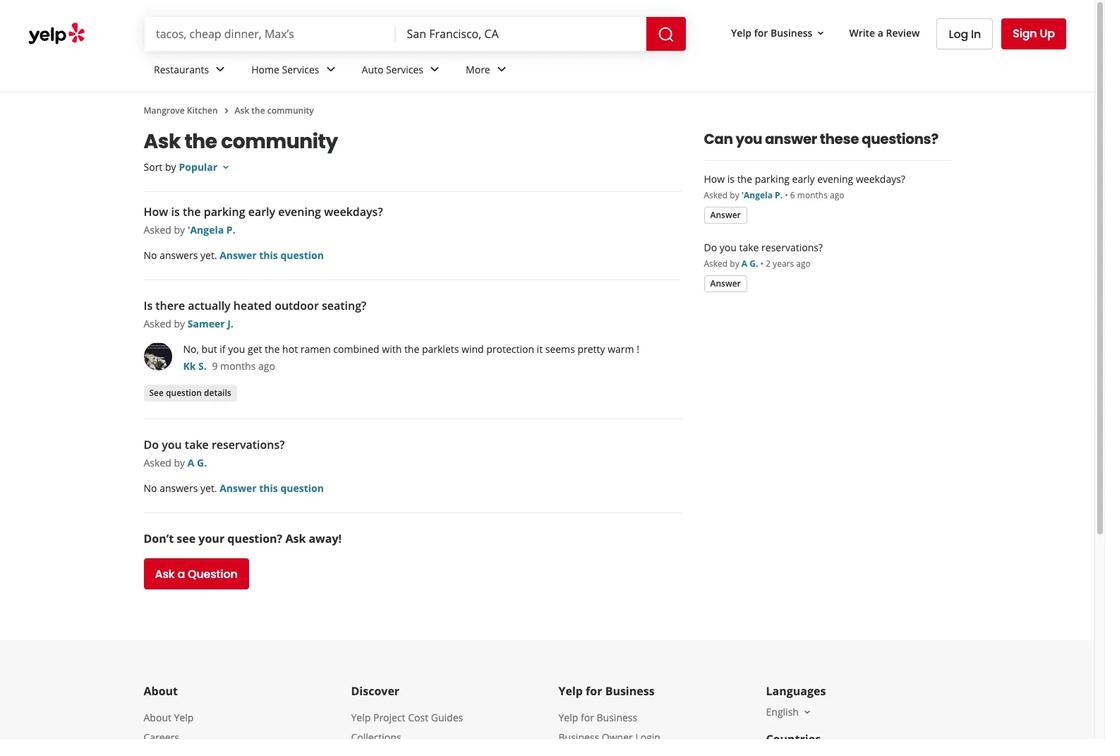 Task type: vqa. For each thing, say whether or not it's contained in the screenshot.


Task type: describe. For each thing, give the bounding box(es) containing it.
there
[[156, 298, 185, 313]]

warm
[[608, 342, 634, 356]]

yet. for reservations?
[[200, 481, 217, 495]]

parking for how is the parking early evening weekdays?
[[755, 172, 790, 186]]

answer down do you take reservations? asked by a g.
[[220, 481, 257, 495]]

about yelp
[[144, 711, 194, 724]]

ramen
[[301, 342, 331, 356]]

the inside how is the parking early evening weekdays? asked by 'angela p.
[[183, 204, 201, 220]]

outdoor
[[275, 298, 319, 313]]

question for evening
[[281, 248, 324, 262]]

review
[[886, 26, 920, 39]]

if
[[220, 342, 226, 356]]

combined
[[333, 342, 380, 356]]

no, but if you get the hot ramen combined with the parklets wind protection it seems pretty warm ! kk s. 9 months ago
[[183, 342, 639, 373]]

is
[[144, 298, 153, 313]]

no answers yet. answer this question for parking
[[144, 248, 324, 262]]

mangrove kitchen
[[144, 104, 218, 116]]

answer
[[765, 129, 817, 149]]

popular button
[[179, 160, 232, 174]]

in
[[971, 26, 981, 42]]

1 horizontal spatial months
[[797, 189, 828, 201]]

answer link for is
[[704, 207, 747, 224]]

24 chevron down v2 image for auto services
[[426, 61, 443, 78]]

questions?
[[862, 129, 939, 149]]

this for parking
[[259, 248, 278, 262]]

1 horizontal spatial g.
[[750, 258, 758, 270]]

how for how is the parking early evening weekdays?
[[704, 172, 725, 186]]

yelp inside button
[[731, 26, 752, 39]]

by inside do you take reservations? asked by a g.
[[174, 456, 185, 469]]

do you take reservations? asked by a g.
[[144, 437, 285, 469]]

popular
[[179, 160, 218, 174]]

1 vertical spatial a g. link
[[188, 456, 207, 469]]

the right get
[[265, 342, 280, 356]]

Near text field
[[407, 26, 635, 42]]

answer down asked by a g.
[[710, 277, 741, 289]]

the up asked by 'angela p.
[[737, 172, 752, 186]]

your
[[199, 531, 225, 546]]

home services
[[251, 63, 319, 76]]

'angela p. link for is there actually heated outdoor seating?
[[188, 223, 236, 236]]

'angela inside how is the parking early evening weekdays? asked by 'angela p.
[[188, 223, 224, 236]]

24 chevron down v2 image for home services
[[322, 61, 339, 78]]

don't
[[144, 531, 174, 546]]

yelp project cost guides link
[[351, 711, 463, 724]]

more link
[[455, 51, 521, 92]]

how for how is the parking early evening weekdays? asked by 'angela p.
[[144, 204, 168, 220]]

project
[[373, 711, 406, 724]]

by inside is there actually heated outdoor seating? asked by sameer j.
[[174, 317, 185, 330]]

asked by 'angela p.
[[704, 189, 783, 201]]

guides
[[431, 711, 463, 724]]

question
[[188, 566, 238, 582]]

2 years ago
[[766, 258, 811, 270]]

s.
[[198, 359, 207, 373]]

reservations? for do you take reservations? asked by a g.
[[212, 437, 285, 452]]

heated
[[234, 298, 272, 313]]

Find text field
[[156, 26, 384, 42]]

no for do
[[144, 481, 157, 495]]

protection
[[487, 342, 534, 356]]

mangrove
[[144, 104, 185, 116]]

but
[[202, 342, 217, 356]]

more
[[466, 63, 490, 76]]

answer down asked by 'angela p.
[[710, 209, 741, 221]]

years
[[773, 258, 794, 270]]

1 vertical spatial community
[[221, 128, 338, 155]]

the up popular
[[185, 128, 217, 155]]

asked by a g.
[[704, 258, 758, 270]]

by right sort
[[165, 160, 176, 174]]

answer down how is the parking early evening weekdays? asked by 'angela p.
[[220, 248, 257, 262]]

2 vertical spatial for
[[581, 711, 594, 724]]

parklets
[[422, 342, 459, 356]]

get
[[248, 342, 262, 356]]

log
[[949, 26, 968, 42]]

answer this question link for reservations?
[[220, 481, 324, 495]]

by left 6
[[730, 189, 740, 201]]

see
[[149, 386, 164, 398]]

g. inside do you take reservations? asked by a g.
[[197, 456, 207, 469]]

ago for parking
[[830, 189, 845, 201]]

evening for how is the parking early evening weekdays? asked by 'angela p.
[[278, 204, 321, 220]]

mangrove kitchen link
[[144, 104, 218, 116]]

home
[[251, 63, 279, 76]]

languages
[[766, 683, 826, 699]]

0 vertical spatial community
[[267, 104, 314, 116]]

ask left "away!"
[[285, 531, 306, 546]]

a for write
[[878, 26, 884, 39]]

see question details
[[149, 386, 231, 398]]

sort
[[144, 160, 163, 174]]

it
[[537, 342, 543, 356]]

question for by
[[281, 481, 324, 495]]

0 vertical spatial 'angela
[[742, 189, 773, 201]]

you for do you take reservations? asked by a g.
[[162, 437, 182, 452]]

ask a question
[[155, 566, 238, 582]]

seems
[[545, 342, 575, 356]]

early for how is the parking early evening weekdays?
[[792, 172, 815, 186]]

2 vertical spatial business
[[597, 711, 638, 724]]

you inside no, but if you get the hot ramen combined with the parklets wind protection it seems pretty warm ! kk s. 9 months ago
[[228, 342, 245, 356]]

yelp for business inside button
[[731, 26, 813, 39]]

16 chevron down v2 image
[[220, 162, 232, 173]]

asked down do you take reservations?
[[704, 258, 728, 270]]

cost
[[408, 711, 429, 724]]

asked inside how is the parking early evening weekdays? asked by 'angela p.
[[144, 223, 171, 236]]

no answers yet. answer this question for reservations?
[[144, 481, 324, 495]]

6
[[790, 189, 795, 201]]

ask a question link
[[144, 558, 249, 589]]

english
[[766, 705, 799, 719]]

j.
[[227, 317, 234, 330]]

by inside how is the parking early evening weekdays? asked by 'angela p.
[[174, 223, 185, 236]]

ask up sort by
[[144, 128, 181, 155]]

2
[[766, 258, 771, 270]]

the right 16 chevron right v2 image
[[252, 104, 265, 116]]

can
[[704, 129, 733, 149]]

see
[[177, 531, 196, 546]]

answer this question link for parking
[[220, 248, 324, 262]]

search image
[[658, 26, 675, 43]]

yelp for business link
[[559, 711, 638, 724]]

log in link
[[937, 18, 993, 49]]

write a review
[[849, 26, 920, 39]]

none field near
[[407, 26, 635, 42]]

a for ask
[[177, 566, 185, 582]]

sort by
[[144, 160, 176, 174]]

sameer
[[188, 317, 225, 330]]

1 vertical spatial question
[[166, 386, 202, 398]]

auto services
[[362, 63, 424, 76]]

how is the parking early evening weekdays? asked by 'angela p.
[[144, 204, 383, 236]]

for inside button
[[754, 26, 768, 39]]

log in
[[949, 26, 981, 42]]

restaurants link
[[143, 51, 240, 92]]

wind
[[462, 342, 484, 356]]

sign up link
[[1002, 18, 1067, 49]]

asked inside do you take reservations? asked by a g.
[[144, 456, 171, 469]]

away!
[[309, 531, 342, 546]]

kk
[[183, 359, 196, 373]]

'angela p. link for do you take reservations?
[[742, 189, 783, 201]]

no for how
[[144, 248, 157, 262]]

with
[[382, 342, 402, 356]]

evening for how is the parking early evening weekdays?
[[817, 172, 854, 186]]

take for do you take reservations? asked by a g.
[[185, 437, 209, 452]]



Task type: locate. For each thing, give the bounding box(es) containing it.
2 no from the top
[[144, 481, 157, 495]]

actually
[[188, 298, 231, 313]]

24 chevron down v2 image inside more link
[[493, 61, 510, 78]]

1 horizontal spatial parking
[[755, 172, 790, 186]]

0 vertical spatial weekdays?
[[856, 172, 906, 186]]

is there actually heated outdoor seating? asked by sameer j.
[[144, 298, 367, 330]]

1 horizontal spatial 24 chevron down v2 image
[[322, 61, 339, 78]]

1 vertical spatial early
[[248, 204, 275, 220]]

1 vertical spatial 16 chevron down v2 image
[[802, 706, 813, 718]]

0 horizontal spatial 24 chevron down v2 image
[[426, 61, 443, 78]]

none field find
[[156, 26, 384, 42]]

seating?
[[322, 298, 367, 313]]

1 24 chevron down v2 image from the left
[[426, 61, 443, 78]]

do for do you take reservations? asked by a g.
[[144, 437, 159, 452]]

ask the community down home
[[235, 104, 314, 116]]

by down popular
[[174, 223, 185, 236]]

1 horizontal spatial is
[[728, 172, 735, 186]]

0 horizontal spatial months
[[220, 359, 256, 373]]

a left 2 on the top right
[[742, 258, 748, 270]]

1 vertical spatial p.
[[226, 223, 236, 236]]

1 vertical spatial take
[[185, 437, 209, 452]]

g. down see question details link
[[197, 456, 207, 469]]

about for about yelp
[[144, 711, 171, 724]]

you right can
[[736, 129, 762, 149]]

0 vertical spatial ago
[[830, 189, 845, 201]]

0 vertical spatial answer link
[[704, 207, 747, 224]]

1 no answers yet. answer this question from the top
[[144, 248, 324, 262]]

2 horizontal spatial ago
[[830, 189, 845, 201]]

take
[[739, 241, 759, 254], [185, 437, 209, 452]]

early for how is the parking early evening weekdays? asked by 'angela p.
[[248, 204, 275, 220]]

2 vertical spatial ago
[[258, 359, 275, 373]]

24 chevron down v2 image right restaurants
[[212, 61, 229, 78]]

how down sort
[[144, 204, 168, 220]]

is inside how is the parking early evening weekdays? asked by 'angela p.
[[171, 204, 180, 220]]

'angela
[[742, 189, 773, 201], [188, 223, 224, 236]]

0 vertical spatial reservations?
[[762, 241, 823, 254]]

1 vertical spatial weekdays?
[[324, 204, 383, 220]]

1 vertical spatial ask the community
[[144, 128, 338, 155]]

a inside do you take reservations? asked by a g.
[[188, 456, 194, 469]]

asked down is
[[144, 317, 171, 330]]

1 vertical spatial do
[[144, 437, 159, 452]]

answer link down asked by a g.
[[704, 275, 747, 292]]

p. down 16 chevron down v2 image
[[226, 223, 236, 236]]

0 vertical spatial this
[[259, 248, 278, 262]]

0 horizontal spatial g.
[[197, 456, 207, 469]]

do inside do you take reservations? asked by a g.
[[144, 437, 159, 452]]

is for how is the parking early evening weekdays? asked by 'angela p.
[[171, 204, 180, 220]]

16 chevron down v2 image for english
[[802, 706, 813, 718]]

'angela left 6
[[742, 189, 773, 201]]

1 vertical spatial no
[[144, 481, 157, 495]]

yet. down do you take reservations? asked by a g.
[[200, 481, 217, 495]]

is up asked by 'angela p.
[[728, 172, 735, 186]]

sign
[[1013, 25, 1037, 42]]

business
[[771, 26, 813, 39], [605, 683, 655, 699], [597, 711, 638, 724]]

0 horizontal spatial early
[[248, 204, 275, 220]]

1 vertical spatial months
[[220, 359, 256, 373]]

ask down the 'don't'
[[155, 566, 175, 582]]

1 vertical spatial reservations?
[[212, 437, 285, 452]]

1 vertical spatial g.
[[197, 456, 207, 469]]

is for how is the parking early evening weekdays?
[[728, 172, 735, 186]]

by down see question details link
[[174, 456, 185, 469]]

2 services from the left
[[386, 63, 424, 76]]

1 answer link from the top
[[704, 207, 747, 224]]

community up 16 chevron down v2 image
[[221, 128, 338, 155]]

you inside do you take reservations? asked by a g.
[[162, 437, 182, 452]]

kitchen
[[187, 104, 218, 116]]

24 chevron down v2 image
[[426, 61, 443, 78], [493, 61, 510, 78]]

0 horizontal spatial services
[[282, 63, 319, 76]]

weekdays? inside how is the parking early evening weekdays? asked by 'angela p.
[[324, 204, 383, 220]]

2 24 chevron down v2 image from the left
[[322, 61, 339, 78]]

see question details link
[[144, 385, 237, 402]]

1 horizontal spatial do
[[704, 241, 717, 254]]

0 horizontal spatial 16 chevron down v2 image
[[802, 706, 813, 718]]

answers up there
[[160, 248, 198, 262]]

0 horizontal spatial is
[[171, 204, 180, 220]]

how inside how is the parking early evening weekdays? asked by 'angela p.
[[144, 204, 168, 220]]

1 horizontal spatial 'angela p. link
[[742, 189, 783, 201]]

you down see
[[162, 437, 182, 452]]

ago down how is the parking early evening weekdays?
[[830, 189, 845, 201]]

asked down sort by
[[144, 223, 171, 236]]

home services link
[[240, 51, 350, 92]]

g. left 2 on the top right
[[750, 258, 758, 270]]

p. left 6
[[775, 189, 783, 201]]

24 chevron down v2 image for restaurants
[[212, 61, 229, 78]]

months inside no, but if you get the hot ramen combined with the parklets wind protection it seems pretty warm ! kk s. 9 months ago
[[220, 359, 256, 373]]

services right auto
[[386, 63, 424, 76]]

services right home
[[282, 63, 319, 76]]

1 about from the top
[[144, 683, 178, 699]]

about for about
[[144, 683, 178, 699]]

question up outdoor
[[281, 248, 324, 262]]

0 vertical spatial about
[[144, 683, 178, 699]]

for
[[754, 26, 768, 39], [586, 683, 602, 699], [581, 711, 594, 724]]

24 chevron down v2 image
[[212, 61, 229, 78], [322, 61, 339, 78]]

2 answer link from the top
[[704, 275, 747, 292]]

take inside do you take reservations? asked by a g.
[[185, 437, 209, 452]]

weekdays? for how is the parking early evening weekdays? asked by 'angela p.
[[324, 204, 383, 220]]

services
[[282, 63, 319, 76], [386, 63, 424, 76]]

0 vertical spatial 'angela p. link
[[742, 189, 783, 201]]

1 vertical spatial a
[[177, 566, 185, 582]]

16 chevron down v2 image down languages
[[802, 706, 813, 718]]

1 vertical spatial yelp for business
[[559, 683, 655, 699]]

yet. up actually
[[200, 248, 217, 262]]

auto services link
[[350, 51, 455, 92]]

parking inside how is the parking early evening weekdays? asked by 'angela p.
[[204, 204, 245, 220]]

yet.
[[200, 248, 217, 262], [200, 481, 217, 495]]

months down how is the parking early evening weekdays?
[[797, 189, 828, 201]]

0 vertical spatial take
[[739, 241, 759, 254]]

0 vertical spatial answer this question link
[[220, 248, 324, 262]]

ago inside no, but if you get the hot ramen combined with the parklets wind protection it seems pretty warm ! kk s. 9 months ago
[[258, 359, 275, 373]]

0 vertical spatial business
[[771, 26, 813, 39]]

this for reservations?
[[259, 481, 278, 495]]

yelp for business
[[731, 26, 813, 39], [559, 683, 655, 699], [559, 711, 638, 724]]

by down do you take reservations?
[[730, 258, 740, 270]]

about yelp link
[[144, 711, 194, 724]]

0 vertical spatial g.
[[750, 258, 758, 270]]

details
[[204, 386, 231, 398]]

answers
[[160, 248, 198, 262], [160, 481, 198, 495]]

0 vertical spatial ask the community
[[235, 104, 314, 116]]

2 none field from the left
[[407, 26, 635, 42]]

you
[[736, 129, 762, 149], [720, 241, 737, 254], [228, 342, 245, 356], [162, 437, 182, 452]]

asked
[[704, 189, 728, 201], [144, 223, 171, 236], [704, 258, 728, 270], [144, 317, 171, 330], [144, 456, 171, 469]]

1 horizontal spatial weekdays?
[[856, 172, 906, 186]]

services for home services
[[282, 63, 319, 76]]

answer
[[710, 209, 741, 221], [220, 248, 257, 262], [710, 277, 741, 289], [220, 481, 257, 495]]

0 horizontal spatial 'angela
[[188, 223, 224, 236]]

None search field
[[145, 17, 689, 51]]

no up the 'don't'
[[144, 481, 157, 495]]

24 chevron down v2 image left auto
[[322, 61, 339, 78]]

None field
[[156, 26, 384, 42], [407, 26, 635, 42]]

0 horizontal spatial take
[[185, 437, 209, 452]]

ago for reservations?
[[796, 258, 811, 270]]

asked down can
[[704, 189, 728, 201]]

1 horizontal spatial early
[[792, 172, 815, 186]]

1 none field from the left
[[156, 26, 384, 42]]

months
[[797, 189, 828, 201], [220, 359, 256, 373]]

reservations?
[[762, 241, 823, 254], [212, 437, 285, 452]]

weekdays?
[[856, 172, 906, 186], [324, 204, 383, 220]]

'angela down popular popup button
[[188, 223, 224, 236]]

16 chevron right v2 image
[[221, 105, 232, 116]]

weekdays? for how is the parking early evening weekdays?
[[856, 172, 906, 186]]

months down the if on the top left
[[220, 359, 256, 373]]

the right with
[[404, 342, 419, 356]]

1 horizontal spatial none field
[[407, 26, 635, 42]]

1 vertical spatial a
[[188, 456, 194, 469]]

by down there
[[174, 317, 185, 330]]

do you take reservations?
[[704, 241, 823, 254]]

no answers yet. answer this question down how is the parking early evening weekdays? asked by 'angela p.
[[144, 248, 324, 262]]

1 vertical spatial ago
[[796, 258, 811, 270]]

1 no from the top
[[144, 248, 157, 262]]

0 horizontal spatial weekdays?
[[324, 204, 383, 220]]

no up is
[[144, 248, 157, 262]]

1 vertical spatial how
[[144, 204, 168, 220]]

asked inside is there actually heated outdoor seating? asked by sameer j.
[[144, 317, 171, 330]]

answer link down asked by 'angela p.
[[704, 207, 747, 224]]

ask the community
[[235, 104, 314, 116], [144, 128, 338, 155]]

answers for you
[[160, 481, 198, 495]]

these
[[820, 129, 859, 149]]

write
[[849, 26, 875, 39]]

community down home services link
[[267, 104, 314, 116]]

0 vertical spatial evening
[[817, 172, 854, 186]]

about
[[144, 683, 178, 699], [144, 711, 171, 724]]

a g. link left 2 on the top right
[[742, 258, 758, 270]]

sign up
[[1013, 25, 1055, 42]]

24 chevron down v2 image inside home services link
[[322, 61, 339, 78]]

no,
[[183, 342, 199, 356]]

yelp for business button
[[726, 20, 833, 46]]

no answers yet. answer this question down do you take reservations? asked by a g.
[[144, 481, 324, 495]]

!
[[637, 342, 639, 356]]

p. inside how is the parking early evening weekdays? asked by 'angela p.
[[226, 223, 236, 236]]

1 vertical spatial answer link
[[704, 275, 747, 292]]

9
[[212, 359, 218, 373]]

1 vertical spatial answer this question link
[[220, 481, 324, 495]]

this
[[259, 248, 278, 262], [259, 481, 278, 495]]

evening inside how is the parking early evening weekdays? asked by 'angela p.
[[278, 204, 321, 220]]

restaurants
[[154, 63, 209, 76]]

a
[[878, 26, 884, 39], [177, 566, 185, 582]]

asked down see
[[144, 456, 171, 469]]

1 vertical spatial yet.
[[200, 481, 217, 495]]

ask
[[235, 104, 249, 116], [144, 128, 181, 155], [285, 531, 306, 546], [155, 566, 175, 582]]

0 horizontal spatial a g. link
[[188, 456, 207, 469]]

can you answer these questions?
[[704, 129, 939, 149]]

parking for how is the parking early evening weekdays? asked by 'angela p.
[[204, 204, 245, 220]]

ago
[[830, 189, 845, 201], [796, 258, 811, 270], [258, 359, 275, 373]]

take for do you take reservations?
[[739, 241, 759, 254]]

16 chevron down v2 image inside the english popup button
[[802, 706, 813, 718]]

take down see question details link
[[185, 437, 209, 452]]

reservations? down details at the left bottom of the page
[[212, 437, 285, 452]]

how up asked by 'angela p.
[[704, 172, 725, 186]]

0 vertical spatial a g. link
[[742, 258, 758, 270]]

a
[[742, 258, 748, 270], [188, 456, 194, 469]]

0 vertical spatial parking
[[755, 172, 790, 186]]

pretty
[[578, 342, 605, 356]]

you right the if on the top left
[[228, 342, 245, 356]]

24 chevron down v2 image right more
[[493, 61, 510, 78]]

1 horizontal spatial 16 chevron down v2 image
[[816, 27, 827, 39]]

1 vertical spatial for
[[586, 683, 602, 699]]

1 answer this question link from the top
[[220, 248, 324, 262]]

0 vertical spatial no
[[144, 248, 157, 262]]

services for auto services
[[386, 63, 424, 76]]

is
[[728, 172, 735, 186], [171, 204, 180, 220]]

1 vertical spatial 'angela p. link
[[188, 223, 236, 236]]

1 horizontal spatial services
[[386, 63, 424, 76]]

none field up more link on the top left of page
[[407, 26, 635, 42]]

business inside button
[[771, 26, 813, 39]]

0 vertical spatial p.
[[775, 189, 783, 201]]

reservations? inside do you take reservations? asked by a g.
[[212, 437, 285, 452]]

1 horizontal spatial reservations?
[[762, 241, 823, 254]]

16 chevron down v2 image inside yelp for business button
[[816, 27, 827, 39]]

evening
[[817, 172, 854, 186], [278, 204, 321, 220]]

1 services from the left
[[282, 63, 319, 76]]

0 vertical spatial no answers yet. answer this question
[[144, 248, 324, 262]]

do down see
[[144, 437, 159, 452]]

up
[[1040, 25, 1055, 42]]

question up "away!"
[[281, 481, 324, 495]]

answer link for you
[[704, 275, 747, 292]]

ask the community up 16 chevron down v2 image
[[144, 128, 338, 155]]

you up asked by a g.
[[720, 241, 737, 254]]

2 about from the top
[[144, 711, 171, 724]]

0 horizontal spatial a
[[188, 456, 194, 469]]

0 vertical spatial 16 chevron down v2 image
[[816, 27, 827, 39]]

the down popular
[[183, 204, 201, 220]]

ago down get
[[258, 359, 275, 373]]

2 answer this question link from the top
[[220, 481, 324, 495]]

discover
[[351, 683, 400, 699]]

don't see your question? ask away!
[[144, 531, 342, 546]]

how is the parking early evening weekdays?
[[704, 172, 906, 186]]

by
[[165, 160, 176, 174], [730, 189, 740, 201], [174, 223, 185, 236], [730, 258, 740, 270], [174, 317, 185, 330], [174, 456, 185, 469]]

1 horizontal spatial a
[[742, 258, 748, 270]]

6 months ago
[[790, 189, 845, 201]]

0 horizontal spatial none field
[[156, 26, 384, 42]]

hot
[[282, 342, 298, 356]]

24 chevron down v2 image inside restaurants link
[[212, 61, 229, 78]]

1 answers from the top
[[160, 248, 198, 262]]

this down how is the parking early evening weekdays? asked by 'angela p.
[[259, 248, 278, 262]]

1 horizontal spatial a
[[878, 26, 884, 39]]

2 vertical spatial question
[[281, 481, 324, 495]]

question?
[[227, 531, 283, 546]]

g.
[[750, 258, 758, 270], [197, 456, 207, 469]]

how
[[704, 172, 725, 186], [144, 204, 168, 220]]

business categories element
[[143, 51, 1067, 92]]

'angela p. link
[[742, 189, 783, 201], [188, 223, 236, 236]]

2 vertical spatial yelp for business
[[559, 711, 638, 724]]

parking
[[755, 172, 790, 186], [204, 204, 245, 220]]

you for do you take reservations?
[[720, 241, 737, 254]]

1 this from the top
[[259, 248, 278, 262]]

write a review link
[[844, 20, 926, 46]]

16 chevron down v2 image
[[816, 27, 827, 39], [802, 706, 813, 718]]

no
[[144, 248, 157, 262], [144, 481, 157, 495]]

2 24 chevron down v2 image from the left
[[493, 61, 510, 78]]

parking up asked by 'angela p.
[[755, 172, 790, 186]]

parking down 16 chevron down v2 image
[[204, 204, 245, 220]]

2 this from the top
[[259, 481, 278, 495]]

kk s. link
[[183, 359, 207, 373]]

answer this question link down how is the parking early evening weekdays? asked by 'angela p.
[[220, 248, 324, 262]]

24 chevron down v2 image for more
[[493, 61, 510, 78]]

0 vertical spatial a
[[742, 258, 748, 270]]

ago right years
[[796, 258, 811, 270]]

1 horizontal spatial p.
[[775, 189, 783, 201]]

16 chevron down v2 image left 'write'
[[816, 27, 827, 39]]

a g. link down see question details link
[[188, 456, 207, 469]]

answers down do you take reservations? asked by a g.
[[160, 481, 198, 495]]

yet. for parking
[[200, 248, 217, 262]]

a left question
[[177, 566, 185, 582]]

a right 'write'
[[878, 26, 884, 39]]

1 horizontal spatial a g. link
[[742, 258, 758, 270]]

24 chevron down v2 image inside auto services link
[[426, 61, 443, 78]]

reservations? up 2 years ago
[[762, 241, 823, 254]]

0 vertical spatial is
[[728, 172, 735, 186]]

do up asked by a g.
[[704, 241, 717, 254]]

1 vertical spatial evening
[[278, 204, 321, 220]]

reservations? for do you take reservations?
[[762, 241, 823, 254]]

take up asked by a g.
[[739, 241, 759, 254]]

a down see question details link
[[188, 456, 194, 469]]

0 vertical spatial yelp for business
[[731, 26, 813, 39]]

0 vertical spatial how
[[704, 172, 725, 186]]

do for do you take reservations?
[[704, 241, 717, 254]]

question down the kk
[[166, 386, 202, 398]]

1 vertical spatial about
[[144, 711, 171, 724]]

answer this question link
[[220, 248, 324, 262], [220, 481, 324, 495]]

0 horizontal spatial 24 chevron down v2 image
[[212, 61, 229, 78]]

1 vertical spatial answers
[[160, 481, 198, 495]]

1 horizontal spatial take
[[739, 241, 759, 254]]

is down sort by
[[171, 204, 180, 220]]

0 horizontal spatial parking
[[204, 204, 245, 220]]

none field up home
[[156, 26, 384, 42]]

answer this question link up question?
[[220, 481, 324, 495]]

0 vertical spatial a
[[878, 26, 884, 39]]

yelp
[[731, 26, 752, 39], [559, 683, 583, 699], [174, 711, 194, 724], [351, 711, 371, 724], [559, 711, 578, 724]]

0 vertical spatial months
[[797, 189, 828, 201]]

1 24 chevron down v2 image from the left
[[212, 61, 229, 78]]

yelp project cost guides
[[351, 711, 463, 724]]

2 answers from the top
[[160, 481, 198, 495]]

you for can you answer these questions?
[[736, 129, 762, 149]]

0 horizontal spatial p.
[[226, 223, 236, 236]]

early inside how is the parking early evening weekdays? asked by 'angela p.
[[248, 204, 275, 220]]

a g. link
[[742, 258, 758, 270], [188, 456, 207, 469]]

1 vertical spatial business
[[605, 683, 655, 699]]

0 horizontal spatial evening
[[278, 204, 321, 220]]

auto
[[362, 63, 384, 76]]

answer link
[[704, 207, 747, 224], [704, 275, 747, 292]]

0 vertical spatial for
[[754, 26, 768, 39]]

2 no answers yet. answer this question from the top
[[144, 481, 324, 495]]

0 vertical spatial answers
[[160, 248, 198, 262]]

1 vertical spatial is
[[171, 204, 180, 220]]

1 yet. from the top
[[200, 248, 217, 262]]

1 horizontal spatial evening
[[817, 172, 854, 186]]

16 chevron down v2 image for yelp for business
[[816, 27, 827, 39]]

answers for is
[[160, 248, 198, 262]]

this up question?
[[259, 481, 278, 495]]

sameer j. link
[[188, 317, 234, 330]]

english button
[[766, 705, 813, 719]]

2 yet. from the top
[[200, 481, 217, 495]]

24 chevron down v2 image right auto services on the left top of page
[[426, 61, 443, 78]]

0 horizontal spatial reservations?
[[212, 437, 285, 452]]

0 horizontal spatial do
[[144, 437, 159, 452]]

'angela p. link left 6
[[742, 189, 783, 201]]

0 vertical spatial do
[[704, 241, 717, 254]]

'angela p. link down popular popup button
[[188, 223, 236, 236]]

ask right 16 chevron right v2 image
[[235, 104, 249, 116]]



